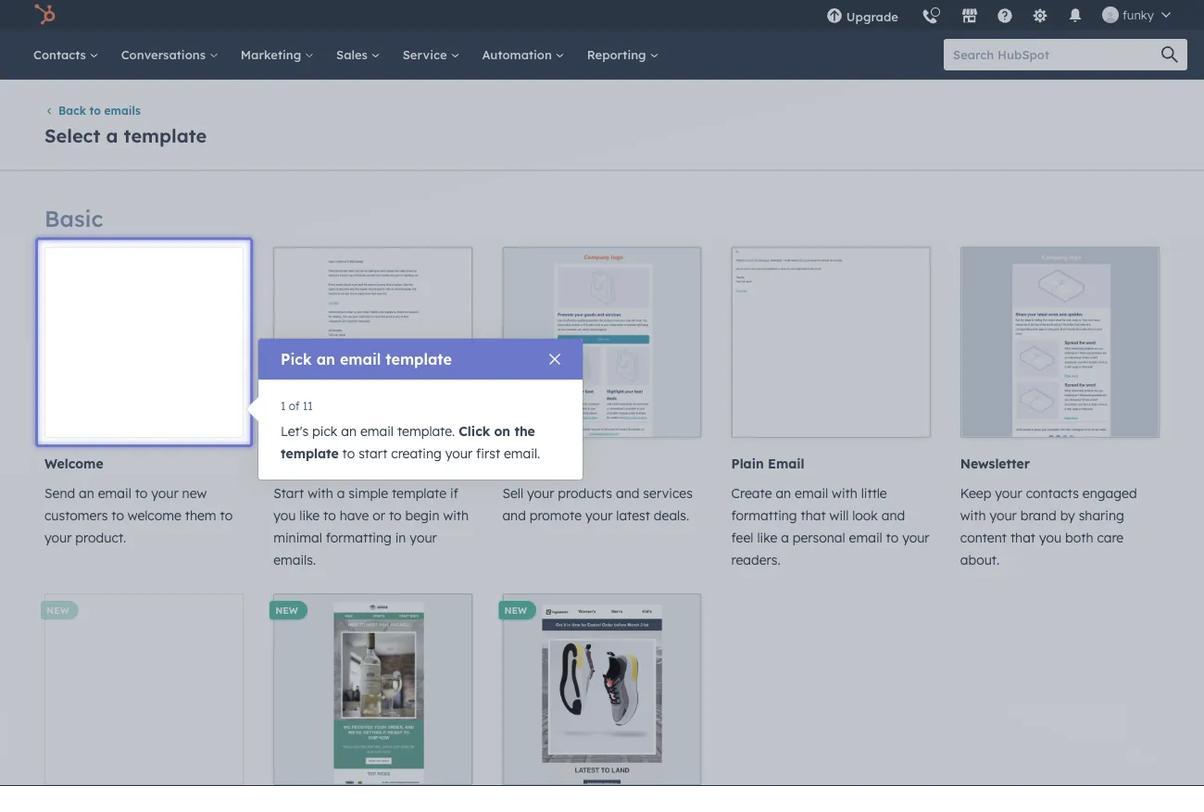 Task type: describe. For each thing, give the bounding box(es) containing it.
to right them
[[220, 508, 233, 524]]

search image
[[1162, 46, 1178, 63]]

minimal
[[273, 530, 322, 546]]

will
[[830, 508, 849, 524]]

of
[[289, 399, 300, 413]]

promote
[[530, 508, 582, 524]]

keep your contacts engaged with your brand by sharing content that you both care about.
[[961, 486, 1137, 568]]

promotion
[[502, 456, 570, 472]]

engaged
[[1083, 486, 1137, 502]]

start
[[273, 486, 304, 502]]

both
[[1065, 530, 1094, 546]]

and inside create an email with little formatting that will look and feel like a personal email to your readers.
[[882, 508, 905, 524]]

2 new from the left
[[275, 605, 298, 616]]

promotion image
[[504, 248, 700, 438]]

little
[[861, 486, 887, 502]]

funky
[[1123, 7, 1154, 22]]

your down click
[[445, 446, 473, 462]]

template inside start with a simple template if you like to have or to begin with minimal formatting in your emails.
[[392, 486, 447, 502]]

emails
[[104, 104, 141, 118]]

welcome
[[128, 508, 181, 524]]

email
[[768, 456, 805, 472]]

let's pick an email template.
[[281, 423, 459, 440]]

basic
[[44, 204, 103, 232]]

welcome
[[44, 456, 103, 472]]

funky town image
[[1102, 6, 1119, 23]]

start
[[359, 446, 388, 462]]

1 new button from the left
[[41, 594, 244, 785]]

3 new from the left
[[504, 605, 527, 616]]

upgrade
[[847, 9, 899, 24]]

product.
[[75, 530, 126, 546]]

a inside create an email with little formatting that will look and feel like a personal email to your readers.
[[781, 530, 789, 546]]

sell your products and services and promote your latest deals.
[[502, 486, 693, 524]]

on
[[494, 423, 511, 440]]

your inside create an email with little formatting that will look and feel like a personal email to your readers.
[[902, 530, 930, 546]]

to start creating your first email.
[[339, 446, 540, 462]]

calling icon button
[[914, 2, 946, 29]]

email.
[[504, 446, 540, 462]]

funky button
[[1091, 0, 1182, 30]]

hubspot link
[[22, 4, 69, 26]]

your down customers
[[44, 530, 72, 546]]

care
[[1097, 530, 1124, 546]]

to up welcome
[[135, 486, 148, 502]]

11
[[303, 399, 313, 413]]

to right or
[[389, 508, 402, 524]]

begin
[[405, 508, 440, 524]]

keep
[[961, 486, 992, 502]]

your up welcome
[[151, 486, 179, 502]]

email up start
[[360, 423, 394, 440]]

feel
[[732, 530, 754, 546]]

to inside create an email with little formatting that will look and feel like a personal email to your readers.
[[886, 530, 899, 546]]

create an email with little formatting that will look and feel like a personal email to your readers.
[[732, 486, 930, 568]]

readers.
[[732, 552, 781, 568]]

marketplaces button
[[950, 0, 989, 30]]

customers
[[44, 508, 108, 524]]

a inside start with a simple template if you like to have or to begin with minimal formatting in your emails.
[[337, 486, 345, 502]]

3 new button from the left
[[499, 594, 702, 787]]

template up template. on the bottom left of page
[[386, 350, 452, 369]]

help image
[[997, 8, 1013, 25]]

new
[[182, 486, 207, 502]]

select
[[44, 124, 100, 147]]

email down 'look'
[[849, 530, 883, 546]]

them
[[185, 508, 216, 524]]

an for pick an email template
[[317, 350, 335, 369]]

upgrade image
[[826, 8, 843, 25]]

simple
[[349, 486, 388, 502]]

you inside the "keep your contacts engaged with your brand by sharing content that you both care about."
[[1039, 530, 1062, 546]]

back to emails link
[[44, 104, 141, 118]]

click on the template
[[281, 423, 535, 462]]

the
[[515, 423, 535, 440]]

0 horizontal spatial and
[[502, 508, 526, 524]]

1 new from the left
[[46, 605, 69, 616]]

help button
[[989, 0, 1021, 30]]



Task type: vqa. For each thing, say whether or not it's contained in the screenshot.
Send
yes



Task type: locate. For each thing, give the bounding box(es) containing it.
template inside 'click on the template'
[[281, 446, 339, 462]]

a left personal
[[781, 530, 789, 546]]

to up product.
[[111, 508, 124, 524]]

formatting inside start with a simple template if you like to have or to begin with minimal formatting in your emails.
[[326, 530, 392, 546]]

first
[[476, 446, 500, 462]]

and down sell
[[502, 508, 526, 524]]

sharing
[[1079, 508, 1125, 524]]

have
[[340, 508, 369, 524]]

a down emails
[[106, 124, 118, 147]]

2 horizontal spatial new
[[504, 605, 527, 616]]

0 horizontal spatial you
[[273, 508, 296, 524]]

0 vertical spatial formatting
[[732, 508, 797, 524]]

1 horizontal spatial that
[[1011, 530, 1036, 546]]

email inside "send an email to your new customers to welcome them to your product."
[[98, 486, 131, 502]]

select a template
[[44, 124, 207, 147]]

brand
[[1021, 508, 1057, 524]]

let's
[[281, 423, 309, 440]]

plain email
[[732, 456, 805, 472]]

to
[[89, 104, 101, 118], [342, 446, 355, 462], [135, 486, 148, 502], [111, 508, 124, 524], [220, 508, 233, 524], [323, 508, 336, 524], [389, 508, 402, 524], [886, 530, 899, 546]]

latest
[[616, 508, 650, 524]]

1 horizontal spatial a
[[337, 486, 345, 502]]

you inside start with a simple template if you like to have or to begin with minimal formatting in your emails.
[[273, 508, 296, 524]]

a
[[106, 124, 118, 147], [337, 486, 345, 502], [781, 530, 789, 546]]

0 vertical spatial you
[[273, 508, 296, 524]]

by
[[1060, 508, 1075, 524]]

menu
[[815, 0, 1182, 37]]

your down products
[[586, 508, 613, 524]]

0 horizontal spatial formatting
[[326, 530, 392, 546]]

1 horizontal spatial and
[[616, 486, 640, 502]]

start with a simple template if you like to have or to begin with minimal formatting in your emails.
[[273, 486, 469, 568]]

that up personal
[[801, 508, 826, 524]]

a up have
[[337, 486, 345, 502]]

send an email to your new customers to welcome them to your product.
[[44, 486, 233, 546]]

1 horizontal spatial like
[[757, 530, 778, 546]]

0 horizontal spatial like
[[300, 508, 320, 524]]

email
[[340, 350, 381, 369], [360, 423, 394, 440], [98, 486, 131, 502], [795, 486, 828, 502], [849, 530, 883, 546]]

template.
[[397, 423, 455, 440]]

an inside "send an email to your new customers to welcome them to your product."
[[79, 486, 94, 502]]

an down email
[[776, 486, 791, 502]]

calling icon image
[[922, 9, 938, 26]]

with down keep at the bottom right of page
[[961, 508, 986, 524]]

you
[[273, 508, 296, 524], [1039, 530, 1062, 546]]

Search HubSpot search field
[[944, 39, 1171, 70]]

menu containing funky
[[815, 0, 1182, 37]]

your left the content
[[902, 530, 930, 546]]

email for send an email to your new customers to welcome them to your product.
[[98, 486, 131, 502]]

0 horizontal spatial that
[[801, 508, 826, 524]]

like inside create an email with little formatting that will look and feel like a personal email to your readers.
[[757, 530, 778, 546]]

new
[[46, 605, 69, 616], [275, 605, 298, 616], [504, 605, 527, 616]]

0 horizontal spatial new button
[[41, 594, 244, 785]]

and
[[616, 486, 640, 502], [502, 508, 526, 524], [882, 508, 905, 524]]

products
[[558, 486, 612, 502]]

deals.
[[654, 508, 689, 524]]

services
[[643, 486, 693, 502]]

2 new button from the left
[[270, 594, 473, 785]]

0 horizontal spatial a
[[106, 124, 118, 147]]

an inside create an email with little formatting that will look and feel like a personal email to your readers.
[[776, 486, 791, 502]]

new button
[[41, 594, 244, 785], [270, 594, 473, 785], [499, 594, 702, 787]]

an right pick
[[317, 350, 335, 369]]

and right 'look'
[[882, 508, 905, 524]]

back to emails
[[58, 104, 141, 118]]

your
[[445, 446, 473, 462], [151, 486, 179, 502], [527, 486, 554, 502], [995, 486, 1023, 502], [586, 508, 613, 524], [990, 508, 1017, 524], [44, 530, 72, 546], [410, 530, 437, 546], [902, 530, 930, 546]]

formatting inside create an email with little formatting that will look and feel like a personal email to your readers.
[[732, 508, 797, 524]]

click
[[459, 423, 490, 440]]

plain email image
[[733, 248, 929, 438]]

1 vertical spatial you
[[1039, 530, 1062, 546]]

formatting down 'create'
[[732, 508, 797, 524]]

your up promote
[[527, 486, 554, 502]]

your down begin
[[410, 530, 437, 546]]

your down the newsletter
[[995, 486, 1023, 502]]

1 vertical spatial that
[[1011, 530, 1036, 546]]

send
[[44, 486, 75, 502]]

with right start
[[308, 486, 333, 502]]

create
[[732, 486, 772, 502]]

1 vertical spatial a
[[337, 486, 345, 502]]

template down let's
[[281, 446, 339, 462]]

email for pick an email template
[[340, 350, 381, 369]]

template up begin
[[392, 486, 447, 502]]

like
[[300, 508, 320, 524], [757, 530, 778, 546]]

notifications button
[[1060, 0, 1091, 30]]

welcome image
[[46, 248, 242, 437]]

0 vertical spatial that
[[801, 508, 826, 524]]

email down email
[[795, 486, 828, 502]]

content
[[961, 530, 1007, 546]]

1
[[281, 399, 286, 413]]

formatting
[[732, 508, 797, 524], [326, 530, 392, 546]]

to left start
[[342, 446, 355, 462]]

to left have
[[323, 508, 336, 524]]

settings image
[[1032, 8, 1049, 25]]

you down brand
[[1039, 530, 1062, 546]]

email up customers
[[98, 486, 131, 502]]

your up the content
[[990, 508, 1017, 524]]

an right pick at the left bottom
[[341, 423, 357, 440]]

with up will
[[832, 486, 858, 502]]

1 vertical spatial formatting
[[326, 530, 392, 546]]

that down brand
[[1011, 530, 1036, 546]]

hubspot image
[[33, 4, 56, 26]]

2 horizontal spatial new button
[[499, 594, 702, 787]]

template down emails
[[124, 124, 207, 147]]

you down start
[[273, 508, 296, 524]]

email right pick
[[340, 350, 381, 369]]

0 vertical spatial a
[[106, 124, 118, 147]]

search button
[[1153, 39, 1188, 70]]

look
[[853, 508, 878, 524]]

to down little
[[886, 530, 899, 546]]

2 vertical spatial a
[[781, 530, 789, 546]]

personal
[[793, 530, 846, 546]]

like up minimal
[[300, 508, 320, 524]]

2 horizontal spatial a
[[781, 530, 789, 546]]

pick
[[312, 423, 338, 440]]

with inside create an email with little formatting that will look and feel like a personal email to your readers.
[[832, 486, 858, 502]]

pick
[[281, 350, 312, 369]]

your inside start with a simple template if you like to have or to begin with minimal formatting in your emails.
[[410, 530, 437, 546]]

1 horizontal spatial you
[[1039, 530, 1062, 546]]

to right back
[[89, 104, 101, 118]]

simple
[[273, 456, 318, 472]]

plain
[[732, 456, 764, 472]]

if
[[450, 486, 459, 502]]

1 horizontal spatial new button
[[270, 594, 473, 785]]

an for create an email with little formatting that will look and feel like a personal email to your readers.
[[776, 486, 791, 502]]

that inside the "keep your contacts engaged with your brand by sharing content that you both care about."
[[1011, 530, 1036, 546]]

in
[[395, 530, 406, 546]]

an
[[317, 350, 335, 369], [341, 423, 357, 440], [79, 486, 94, 502], [776, 486, 791, 502]]

with
[[308, 486, 333, 502], [832, 486, 858, 502], [443, 508, 469, 524], [961, 508, 986, 524]]

that inside create an email with little formatting that will look and feel like a personal email to your readers.
[[801, 508, 826, 524]]

0 horizontal spatial new
[[46, 605, 69, 616]]

1 vertical spatial like
[[757, 530, 778, 546]]

marketplaces image
[[962, 8, 978, 25]]

0 vertical spatial like
[[300, 508, 320, 524]]

email for create an email with little formatting that will look and feel like a personal email to your readers.
[[795, 486, 828, 502]]

notifications image
[[1067, 8, 1084, 25]]

close image
[[549, 354, 561, 365]]

an up customers
[[79, 486, 94, 502]]

simple image
[[275, 248, 471, 438]]

emails.
[[273, 552, 316, 568]]

1 horizontal spatial new
[[275, 605, 298, 616]]

about.
[[961, 552, 1000, 568]]

newsletter
[[961, 456, 1030, 472]]

like inside start with a simple template if you like to have or to begin with minimal formatting in your emails.
[[300, 508, 320, 524]]

an for send an email to your new customers to welcome them to your product.
[[79, 486, 94, 502]]

2 horizontal spatial and
[[882, 508, 905, 524]]

template
[[124, 124, 207, 147], [386, 350, 452, 369], [281, 446, 339, 462], [392, 486, 447, 502]]

or
[[373, 508, 385, 524]]

settings link
[[1021, 0, 1060, 30]]

contacts
[[1026, 486, 1079, 502]]

that
[[801, 508, 826, 524], [1011, 530, 1036, 546]]

creating
[[391, 446, 442, 462]]

and up latest
[[616, 486, 640, 502]]

with down if
[[443, 508, 469, 524]]

newsletter image
[[962, 248, 1159, 438]]

1 of 11
[[281, 399, 313, 413]]

pick an email template
[[281, 350, 452, 369]]

formatting down have
[[326, 530, 392, 546]]

like right feel
[[757, 530, 778, 546]]

sell
[[502, 486, 524, 502]]

1 horizontal spatial formatting
[[732, 508, 797, 524]]

back
[[58, 104, 86, 118]]

with inside the "keep your contacts engaged with your brand by sharing content that you both care about."
[[961, 508, 986, 524]]



